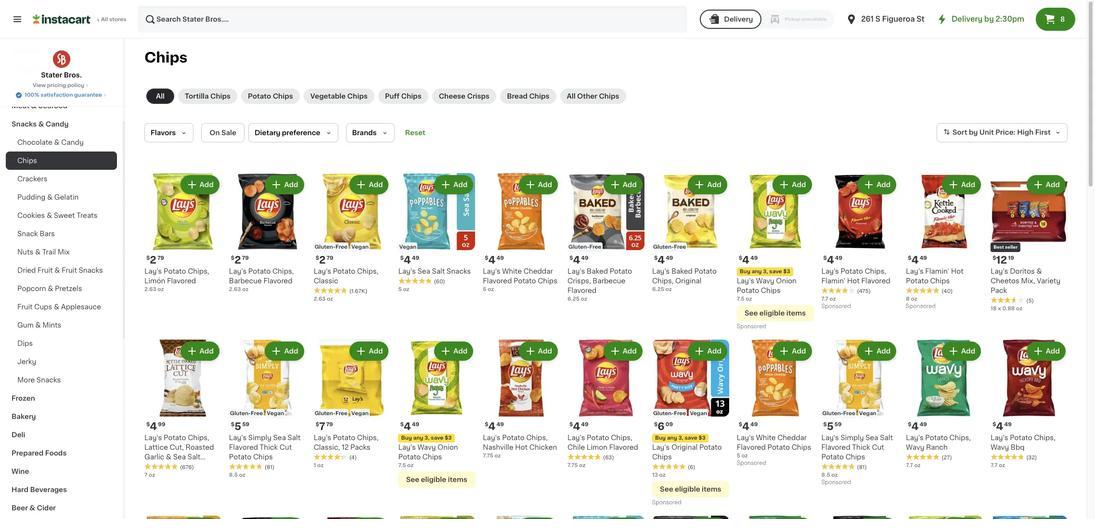 Task type: vqa. For each thing, say whether or not it's contained in the screenshot.
Phone number Phone
no



Task type: locate. For each thing, give the bounding box(es) containing it.
2 horizontal spatial $ 2 79
[[316, 255, 333, 265]]

cut,
[[170, 444, 184, 451]]

$ 12 19
[[993, 255, 1014, 265]]

nashville
[[483, 444, 514, 451]]

& right gum
[[35, 322, 41, 329]]

1 vertical spatial 8
[[906, 296, 910, 302]]

delivery by 2:30pm
[[952, 15, 1024, 23]]

sponsored badge image for lay's potato chips, flamin' hot flavored
[[822, 304, 851, 309]]

$ 2 79
[[146, 255, 164, 265], [231, 255, 249, 265], [316, 255, 333, 265]]

0 horizontal spatial by
[[969, 129, 978, 136]]

tortilla chips link
[[178, 89, 237, 104]]

1 horizontal spatial cheddar
[[778, 435, 807, 441]]

flavored inside the lay's potato chips, chile limon flavored
[[609, 444, 638, 451]]

add
[[200, 181, 214, 188], [284, 181, 298, 188], [369, 181, 383, 188], [453, 181, 468, 188], [538, 181, 552, 188], [623, 181, 637, 188], [707, 181, 721, 188], [792, 181, 806, 188], [877, 181, 891, 188], [961, 181, 975, 188], [1046, 181, 1060, 188], [200, 348, 214, 355], [284, 348, 298, 355], [369, 348, 383, 355], [453, 348, 468, 355], [538, 348, 552, 355], [623, 348, 637, 355], [707, 348, 721, 355], [792, 348, 806, 355], [877, 348, 891, 355], [961, 348, 975, 355], [1046, 348, 1060, 355]]

chips, inside lay's potato chips, barbecue flavored 2.63 oz
[[272, 268, 294, 275]]

simply
[[248, 435, 271, 441], [841, 435, 864, 441]]

treats
[[77, 212, 97, 219]]

chips, for lay's potato chips, chile limon flavored
[[611, 435, 632, 441]]

2 8.5 oz from the left
[[822, 473, 838, 478]]

potato
[[248, 93, 271, 100], [164, 268, 186, 275], [248, 268, 271, 275], [694, 268, 717, 275], [333, 268, 355, 275], [610, 268, 632, 275], [841, 268, 863, 275], [514, 278, 536, 284], [906, 278, 929, 284], [737, 287, 759, 294], [164, 435, 186, 441], [502, 435, 525, 441], [925, 435, 948, 441], [333, 435, 355, 441], [587, 435, 609, 441], [1010, 435, 1032, 441], [699, 444, 722, 451], [768, 444, 790, 451], [229, 454, 251, 461], [398, 454, 421, 461], [822, 454, 844, 461]]

8 inside button
[[1060, 16, 1065, 23]]

dried fruit & fruit snacks
[[17, 267, 103, 274]]

save for see eligible items button to the left
[[431, 435, 444, 441]]

12 left packs
[[342, 444, 349, 451]]

& right cups
[[54, 304, 59, 310]]

product group
[[144, 173, 221, 294], [229, 173, 306, 294], [314, 173, 391, 303], [398, 173, 475, 294], [483, 173, 560, 294], [568, 173, 645, 303], [652, 173, 729, 294], [737, 173, 814, 332], [822, 173, 898, 312], [906, 173, 983, 312], [991, 173, 1068, 313], [144, 340, 221, 479], [229, 340, 306, 479], [314, 340, 391, 470], [398, 340, 475, 488], [483, 340, 560, 460], [568, 340, 645, 470], [652, 340, 729, 508], [737, 340, 814, 469], [822, 340, 898, 488], [906, 340, 983, 470], [991, 340, 1068, 470], [144, 516, 221, 519], [229, 516, 306, 519], [314, 516, 391, 519], [398, 516, 475, 519], [483, 516, 560, 519], [568, 516, 645, 519], [652, 516, 729, 519], [737, 516, 814, 519], [822, 516, 898, 519], [906, 516, 983, 519], [991, 516, 1068, 519]]

7.75
[[483, 453, 493, 459], [568, 463, 578, 468]]

0 horizontal spatial see
[[406, 476, 419, 483]]

0 vertical spatial original
[[675, 278, 702, 284]]

1 vertical spatial see
[[406, 476, 419, 483]]

wine
[[12, 468, 29, 475]]

1 horizontal spatial baked
[[672, 268, 693, 275]]

2 $ 2 79 from the left
[[231, 255, 249, 265]]

& up variety
[[1037, 268, 1042, 275]]

7.7 down the lay's potato chips, wavy bbq
[[991, 463, 998, 468]]

& for gum & mints
[[35, 322, 41, 329]]

2 8.5 from the left
[[822, 473, 830, 478]]

dietary preference
[[255, 129, 320, 136]]

oz inside the lay's baked potato crisps, barbecue flavored 6.25 oz
[[581, 296, 587, 302]]

limon
[[587, 444, 608, 451]]

1 vertical spatial 12
[[342, 444, 349, 451]]

lay's inside the lay's doritos & cheetos mix, variety pack
[[991, 268, 1008, 275]]

1 vertical spatial 7.5
[[398, 463, 406, 468]]

1 horizontal spatial items
[[702, 486, 721, 493]]

100%
[[25, 92, 39, 98]]

2.63 oz
[[314, 296, 333, 302]]

any
[[752, 269, 762, 274], [413, 435, 423, 441], [667, 435, 677, 441]]

1 horizontal spatial $3
[[699, 435, 706, 441]]

2 up classic
[[319, 255, 326, 265]]

0 vertical spatial 7.5
[[737, 296, 745, 302]]

0 horizontal spatial 7.5
[[398, 463, 406, 468]]

any for middle see eligible items button
[[667, 435, 677, 441]]

see for see eligible items button to the left
[[406, 476, 419, 483]]

save inside 'product' group
[[685, 435, 697, 441]]

candy down seafood
[[46, 121, 69, 128]]

sponsored badge image for lay's white cheddar flavored potato chips
[[737, 461, 766, 466]]

79 up limón
[[157, 256, 164, 261]]

oz
[[158, 287, 164, 292], [242, 287, 249, 292], [403, 287, 409, 292], [488, 287, 494, 292], [666, 287, 672, 292], [746, 296, 752, 302], [911, 296, 917, 302], [327, 296, 333, 302], [581, 296, 587, 302], [830, 296, 836, 302], [1016, 306, 1023, 311], [495, 453, 501, 459], [742, 453, 748, 459], [407, 463, 414, 468], [914, 463, 921, 468], [317, 463, 324, 468], [579, 463, 586, 468], [999, 463, 1005, 468], [149, 473, 155, 478], [239, 473, 245, 478], [659, 473, 666, 478], [832, 473, 838, 478]]

& for cookies & sweet treats
[[47, 212, 52, 219]]

onion for right see eligible items button
[[776, 278, 797, 284]]

2 59 from the left
[[835, 422, 842, 427]]

0 horizontal spatial eligible
[[421, 476, 446, 483]]

hot for lay's potato chips, flamin' hot flavored
[[847, 278, 860, 284]]

snack bars
[[17, 231, 55, 237]]

service type group
[[700, 10, 834, 29]]

2 up lay's potato chips, barbecue flavored 2.63 oz
[[235, 255, 241, 265]]

3 $ 2 79 from the left
[[316, 255, 333, 265]]

6
[[658, 422, 665, 432]]

1 gluten-free from the left
[[653, 244, 686, 250]]

1 vertical spatial lay's wavy onion potato chips 7.5 oz
[[398, 444, 458, 468]]

flamin' inside lay's potato chips, flamin' hot flavored
[[822, 278, 846, 284]]

7 up classic, at bottom left
[[319, 422, 325, 432]]

hard beverages
[[12, 487, 67, 493]]

gluten-free up 'crisps,'
[[569, 244, 602, 250]]

$ 2 79 up limón
[[146, 255, 164, 265]]

2.63 inside lay's potato chips, barbecue flavored 2.63 oz
[[229, 287, 241, 292]]

2 gluten-free from the left
[[569, 244, 602, 250]]

all left stores
[[101, 17, 108, 22]]

& for popcorn & pretzels
[[48, 285, 53, 292]]

1 horizontal spatial lay's simply sea salt flavored thick cut potato chips
[[822, 435, 893, 461]]

barbecue inside the lay's baked potato crisps, barbecue flavored 6.25 oz
[[593, 278, 626, 284]]

lay's potato chips, nashville hot chicken 7.75 oz
[[483, 435, 557, 459]]

12 left 19
[[996, 255, 1007, 265]]

& right beer
[[30, 505, 35, 512]]

1 horizontal spatial onion
[[776, 278, 797, 284]]

1 horizontal spatial cut
[[872, 444, 884, 451]]

2.63 inside "lay's potato chips, limón flavored 2.63 oz"
[[144, 287, 156, 292]]

1 horizontal spatial 8
[[1060, 16, 1065, 23]]

0 vertical spatial candy
[[46, 121, 69, 128]]

fruit cups & applesauce link
[[6, 298, 117, 316]]

wavy inside the lay's potato chips, wavy bbq
[[991, 444, 1009, 451]]

dietary preference button
[[248, 123, 338, 142]]

1 horizontal spatial (81)
[[857, 465, 867, 470]]

lay's wavy onion potato chips 7.5 oz
[[737, 278, 797, 302], [398, 444, 458, 468]]

lay's wavy onion potato chips 7.5 oz for see eligible items button to the left
[[398, 444, 458, 468]]

potato inside the lay's potato chips, wavy ranch
[[925, 435, 948, 441]]

lay's sea salt snacks
[[398, 268, 471, 275]]

& up chips link
[[54, 139, 60, 146]]

1 horizontal spatial 12
[[996, 255, 1007, 265]]

0 horizontal spatial 2
[[150, 255, 156, 265]]

7.7 down lay's potato chips, flamin' hot flavored
[[822, 296, 828, 302]]

all inside 'link'
[[156, 93, 165, 100]]

1 $ 5 59 from the left
[[231, 422, 249, 432]]

chips, for lay's potato chips, flamin' hot flavored
[[865, 268, 886, 275]]

pudding & gelatin
[[17, 194, 79, 201]]

0 horizontal spatial gluten-free
[[569, 244, 602, 250]]

any for see eligible items button to the left
[[413, 435, 423, 441]]

2 horizontal spatial 2
[[319, 255, 326, 265]]

any inside 'product' group
[[667, 435, 677, 441]]

beverages inside hard beverages link
[[30, 487, 67, 493]]

chips, inside the lay's potato chips, wavy ranch
[[950, 435, 971, 441]]

lay's inside "lay's potato chips, limón flavored 2.63 oz"
[[144, 268, 162, 275]]

all left tortilla
[[156, 93, 165, 100]]

all left other
[[567, 93, 576, 100]]

flamin' inside "lay's flamin' hot potato chips"
[[925, 268, 949, 275]]

1 horizontal spatial simply
[[841, 435, 864, 441]]

potato inside lay's potato chips, classic
[[333, 268, 355, 275]]

brands button
[[346, 123, 395, 142]]

hot inside lay's potato chips, nashville hot chicken 7.75 oz
[[515, 444, 528, 451]]

1 horizontal spatial buy any 3, save $3
[[655, 435, 706, 441]]

items for right see eligible items button
[[787, 310, 806, 317]]

1 horizontal spatial 7.7 oz
[[906, 463, 921, 468]]

0 horizontal spatial any
[[413, 435, 423, 441]]

0 horizontal spatial 7.7
[[822, 296, 828, 302]]

1 vertical spatial onion
[[438, 444, 458, 451]]

chips, for lay's potato chips, barbecue flavored 2.63 oz
[[272, 268, 294, 275]]

lay's simply sea salt flavored thick cut potato chips
[[229, 435, 301, 461], [822, 435, 893, 461]]

chips, inside lay's potato chips, nashville hot chicken 7.75 oz
[[526, 435, 548, 441]]

eggs
[[39, 66, 57, 73]]

delivery for delivery
[[724, 16, 753, 23]]

0 horizontal spatial 8.5
[[229, 473, 238, 478]]

7.75 down nashville
[[483, 453, 493, 459]]

0 vertical spatial items
[[787, 310, 806, 317]]

all for all
[[156, 93, 165, 100]]

2 baked from the left
[[587, 268, 608, 275]]

$ 6 09
[[654, 422, 673, 432]]

snacks inside the more snacks link
[[37, 377, 61, 384]]

by inside field
[[969, 129, 978, 136]]

chips, inside lay's potato chips, flamin' hot flavored
[[865, 268, 886, 275]]

2 horizontal spatial hot
[[951, 268, 964, 275]]

$ 4 49
[[400, 255, 419, 265], [485, 255, 504, 265], [654, 255, 673, 265], [739, 255, 758, 265], [908, 255, 927, 265], [570, 255, 589, 265], [823, 255, 843, 265], [400, 422, 419, 432], [485, 422, 504, 432], [739, 422, 758, 432], [908, 422, 927, 432], [570, 422, 589, 432], [993, 422, 1012, 432]]

1 horizontal spatial eligible
[[675, 486, 700, 493]]

79 up classic, at bottom left
[[326, 422, 333, 427]]

lay's inside the lay's potato chips, chile limon flavored
[[568, 435, 585, 441]]

None search field
[[138, 6, 688, 33]]

0 horizontal spatial hot
[[515, 444, 528, 451]]

2 simply from the left
[[841, 435, 864, 441]]

79 for lay's potato chips, classic
[[327, 256, 333, 261]]

79 for lay's potato chips, limón flavored
[[157, 256, 164, 261]]

items inside 'product' group
[[702, 486, 721, 493]]

chips, for lay's potato chips, lattice cut, roasted garlic & sea salt flavored
[[188, 435, 209, 441]]

beverages link
[[6, 78, 117, 97]]

see for right see eligible items button
[[745, 310, 758, 317]]

79 for lay's potato chips, barbecue flavored
[[242, 256, 249, 261]]

save for middle see eligible items button
[[685, 435, 697, 441]]

1 horizontal spatial hot
[[847, 278, 860, 284]]

$ 7 79
[[316, 422, 333, 432]]

flavored inside lay's potato chips, flamin' hot flavored
[[861, 278, 890, 284]]

1 vertical spatial beverages
[[30, 487, 67, 493]]

2 horizontal spatial fruit
[[62, 267, 77, 274]]

hot up (40)
[[951, 268, 964, 275]]

(27)
[[942, 455, 952, 461]]

potato inside the lay's potato chips, chile limon flavored
[[587, 435, 609, 441]]

fruit left cups
[[17, 304, 33, 310]]

1 vertical spatial hot
[[847, 278, 860, 284]]

wavy
[[756, 278, 774, 284], [418, 444, 436, 451], [906, 444, 924, 451], [991, 444, 1009, 451]]

lay's inside the lay's baked potato crisps, barbecue flavored 6.25 oz
[[568, 268, 585, 275]]

1 8.5 from the left
[[229, 473, 238, 478]]

1 2 from the left
[[150, 255, 156, 265]]

dairy & eggs link
[[6, 60, 117, 78]]

lattice
[[144, 444, 168, 451]]

7 down garlic
[[144, 473, 148, 478]]

flavors
[[151, 129, 176, 136]]

barbecue inside lay's potato chips, barbecue flavored 2.63 oz
[[229, 278, 262, 284]]

pack
[[991, 287, 1007, 294]]

beverages up cider
[[30, 487, 67, 493]]

1 horizontal spatial delivery
[[952, 15, 983, 23]]

free
[[674, 244, 686, 250], [335, 244, 348, 250], [589, 244, 602, 250], [251, 411, 263, 416], [674, 411, 686, 416], [335, 411, 348, 416], [843, 411, 855, 416]]

1 horizontal spatial by
[[984, 15, 994, 23]]

1 horizontal spatial see
[[660, 486, 673, 493]]

fruit up the pretzels
[[62, 267, 77, 274]]

delivery inside 'button'
[[724, 16, 753, 23]]

best seller
[[994, 245, 1018, 249]]

79 up lay's potato chips, barbecue flavored 2.63 oz
[[242, 256, 249, 261]]

potato chips link
[[241, 89, 300, 104]]

1 horizontal spatial see eligible items button
[[652, 481, 729, 498]]

& down meat & seafood
[[38, 121, 44, 128]]

7.7 down the lay's potato chips, wavy ranch
[[906, 463, 913, 468]]

2 vertical spatial eligible
[[675, 486, 700, 493]]

wine link
[[6, 463, 117, 481]]

0 vertical spatial eligible
[[760, 310, 785, 317]]

2 barbecue from the left
[[593, 278, 626, 284]]

& left the pretzels
[[48, 285, 53, 292]]

0 horizontal spatial delivery
[[724, 16, 753, 23]]

& for dairy & eggs
[[32, 66, 38, 73]]

brands
[[352, 129, 377, 136]]

0 horizontal spatial lay's wavy onion potato chips 7.5 oz
[[398, 444, 458, 468]]

candy down snacks & candy link
[[61, 139, 84, 146]]

0 horizontal spatial flamin'
[[822, 278, 846, 284]]

7.7 oz down the lay's potato chips, wavy ranch
[[906, 463, 921, 468]]

cookies & sweet treats
[[17, 212, 97, 219]]

1 horizontal spatial 8.5 oz
[[822, 473, 838, 478]]

chips, inside lay's potato chips, classic
[[357, 268, 379, 275]]

7.5 for see eligible items button to the left
[[398, 463, 406, 468]]

0 vertical spatial 7
[[319, 422, 325, 432]]

& left "eggs"
[[32, 66, 38, 73]]

thick
[[260, 444, 278, 451], [852, 444, 870, 451]]

Unit Price: High First Sort by field
[[937, 123, 1068, 142]]

chips, for lay's potato chips, wavy bbq
[[1034, 435, 1056, 441]]

chips link
[[6, 152, 117, 170]]

261
[[861, 15, 874, 23]]

0 vertical spatial white
[[502, 268, 522, 275]]

2 (81) from the left
[[857, 465, 867, 470]]

0 horizontal spatial white
[[502, 268, 522, 275]]

beer
[[12, 505, 28, 512]]

0 vertical spatial see eligible items
[[745, 310, 806, 317]]

2 up limón
[[150, 255, 156, 265]]

buy inside 'product' group
[[655, 435, 666, 441]]

product group containing 7
[[314, 340, 391, 470]]

0 horizontal spatial 8
[[906, 296, 910, 302]]

gluten-free for lay's baked potato chips, original
[[653, 244, 686, 250]]

0 horizontal spatial see eligible items
[[406, 476, 467, 483]]

hot inside lay's potato chips, flamin' hot flavored
[[847, 278, 860, 284]]

chips, for lay's potato chips, nashville hot chicken 7.75 oz
[[526, 435, 548, 441]]

& down 100% at the top of page
[[31, 103, 37, 109]]

0 horizontal spatial 3,
[[425, 435, 430, 441]]

7.7 oz down lay's potato chips, flamin' hot flavored
[[822, 296, 836, 302]]

2 horizontal spatial 7.7
[[991, 463, 998, 468]]

1 horizontal spatial 2
[[235, 255, 241, 265]]

eligible
[[760, 310, 785, 317], [421, 476, 446, 483], [675, 486, 700, 493]]

1 horizontal spatial thick
[[852, 444, 870, 451]]

chips, inside "lay's potato chips, limón flavored 2.63 oz"
[[188, 268, 209, 275]]

fruit down nuts & trail mix
[[38, 267, 53, 274]]

0 horizontal spatial barbecue
[[229, 278, 262, 284]]

chips, inside the lay's potato chips, wavy bbq
[[1034, 435, 1056, 441]]

0 horizontal spatial cheddar
[[524, 268, 553, 275]]

12
[[996, 255, 1007, 265], [342, 444, 349, 451]]

1 horizontal spatial lay's white cheddar flavored potato chips 5 oz
[[737, 435, 811, 459]]

$ 2 79 up classic
[[316, 255, 333, 265]]

hot left "chicken" on the bottom of page
[[515, 444, 528, 451]]

by left 2:30pm
[[984, 15, 994, 23]]

chips, inside lay's potato chips, lattice cut, roasted garlic & sea salt flavored
[[188, 435, 209, 441]]

2 horizontal spatial 2.63
[[314, 296, 326, 302]]

1 horizontal spatial save
[[685, 435, 697, 441]]

49
[[412, 256, 419, 261], [497, 256, 504, 261], [666, 256, 673, 261], [750, 256, 758, 261], [920, 256, 927, 261], [581, 256, 589, 261], [835, 256, 843, 261], [412, 422, 419, 427], [497, 422, 504, 427], [750, 422, 758, 427], [920, 422, 927, 427], [581, 422, 589, 427], [1004, 422, 1012, 427]]

1 horizontal spatial any
[[667, 435, 677, 441]]

0 vertical spatial lay's white cheddar flavored potato chips 5 oz
[[483, 268, 557, 292]]

baked inside the lay's baked potato crisps, barbecue flavored 6.25 oz
[[587, 268, 608, 275]]

2 horizontal spatial 7.7 oz
[[991, 463, 1005, 468]]

2 2 from the left
[[235, 255, 241, 265]]

7 oz
[[144, 473, 155, 478]]

0 horizontal spatial 7.7 oz
[[822, 296, 836, 302]]

flavored inside lay's potato chips, barbecue flavored 2.63 oz
[[264, 278, 293, 284]]

by for delivery
[[984, 15, 994, 23]]

1 horizontal spatial 59
[[835, 422, 842, 427]]

gluten-free for lay's baked potato crisps, barbecue flavored
[[569, 244, 602, 250]]

(6)
[[688, 465, 695, 470]]

1 vertical spatial 7.75
[[568, 463, 578, 468]]

potato inside lay's potato chips, barbecue flavored 2.63 oz
[[248, 268, 271, 275]]

cider
[[37, 505, 56, 512]]

$3 inside 'product' group
[[699, 435, 706, 441]]

8.5
[[229, 473, 238, 478], [822, 473, 830, 478]]

79 inside $ 7 79
[[326, 422, 333, 427]]

baked inside lay's baked potato chips, original 6.25 oz
[[672, 268, 693, 275]]

wavy inside the lay's potato chips, wavy ranch
[[906, 444, 924, 451]]

tortilla chips
[[185, 93, 231, 100]]

sea
[[418, 268, 430, 275], [273, 435, 286, 441], [866, 435, 878, 441], [173, 454, 186, 461]]

7.7 oz for lay's potato chips, wavy bbq
[[991, 463, 1005, 468]]

4
[[404, 255, 411, 265], [488, 255, 496, 265], [658, 255, 665, 265], [742, 255, 750, 265], [912, 255, 919, 265], [573, 255, 580, 265], [827, 255, 834, 265], [150, 422, 157, 432], [404, 422, 411, 432], [488, 422, 496, 432], [742, 422, 750, 432], [912, 422, 919, 432], [573, 422, 580, 432], [996, 422, 1003, 432]]

1 $ 2 79 from the left
[[146, 255, 164, 265]]

lay's potato chips, wavy ranch
[[906, 435, 971, 451]]

1 horizontal spatial see eligible items
[[660, 486, 721, 493]]

& left gelatin
[[47, 194, 53, 201]]

7.75 down chile at right bottom
[[568, 463, 578, 468]]

oz inside lay's potato chips, nashville hot chicken 7.75 oz
[[495, 453, 501, 459]]

see inside 'product' group
[[660, 486, 673, 493]]

flavored inside "lay's potato chips, limón flavored 2.63 oz"
[[167, 278, 196, 284]]

0 horizontal spatial $ 2 79
[[146, 255, 164, 265]]

items for see eligible items button to the left
[[448, 476, 467, 483]]

1 horizontal spatial 2.63
[[229, 287, 241, 292]]

lay's inside lay's potato chips, lattice cut, roasted garlic & sea salt flavored
[[144, 435, 162, 441]]

0 vertical spatial flamin'
[[925, 268, 949, 275]]

1 barbecue from the left
[[229, 278, 262, 284]]

potato inside lay's original potato chips
[[699, 444, 722, 451]]

chips, for lay's potato chips, classic
[[357, 268, 379, 275]]

chips, inside "lay's potato chips, classic, 12 packs"
[[357, 435, 379, 441]]

gluten-free up lay's baked potato chips, original 6.25 oz
[[653, 244, 686, 250]]

stater bros.
[[41, 72, 82, 78]]

& for nuts & trail mix
[[35, 249, 41, 256]]

candy for snacks & candy
[[46, 121, 69, 128]]

1 horizontal spatial lay's wavy onion potato chips 7.5 oz
[[737, 278, 797, 302]]

chips inside lay's original potato chips
[[652, 454, 672, 461]]

3 2 from the left
[[319, 255, 326, 265]]

sponsored badge image
[[906, 304, 935, 309], [822, 304, 851, 309], [737, 324, 766, 330], [737, 461, 766, 466], [822, 480, 851, 486], [652, 500, 681, 506]]

1 horizontal spatial flamin'
[[925, 268, 949, 275]]

instacart logo image
[[33, 13, 91, 25]]

0 vertical spatial 8
[[1060, 16, 1065, 23]]

ranch
[[926, 444, 948, 451]]

0 horizontal spatial $3
[[445, 435, 452, 441]]

7.7 oz down the lay's potato chips, wavy bbq
[[991, 463, 1005, 468]]

2 $ 5 59 from the left
[[823, 422, 842, 432]]

2 horizontal spatial see eligible items
[[745, 310, 806, 317]]

0 horizontal spatial cut
[[280, 444, 292, 451]]

lay's inside lay's potato chips, nashville hot chicken 7.75 oz
[[483, 435, 501, 441]]

1 vertical spatial see eligible items
[[406, 476, 467, 483]]

potato inside lay's baked potato chips, original 6.25 oz
[[694, 268, 717, 275]]

1 horizontal spatial all
[[156, 93, 165, 100]]

& left "sweet"
[[47, 212, 52, 219]]

meat & seafood link
[[6, 97, 117, 115]]

& left trail
[[35, 249, 41, 256]]

crackers link
[[6, 170, 117, 188]]

0.88
[[1002, 306, 1015, 311]]

0 vertical spatial lay's wavy onion potato chips 7.5 oz
[[737, 278, 797, 302]]

hot up the '(475)'
[[847, 278, 860, 284]]

7 inside 'product' group
[[319, 422, 325, 432]]

8
[[1060, 16, 1065, 23], [906, 296, 910, 302]]

save for right see eligible items button
[[769, 269, 782, 274]]

by left unit
[[969, 129, 978, 136]]

stater bros. logo image
[[52, 50, 71, 68]]

$ inside $ 12 19
[[993, 256, 996, 261]]

& down cut,
[[166, 454, 171, 461]]

lay's wavy onion potato chips 7.5 oz for right see eligible items button
[[737, 278, 797, 302]]

onion for see eligible items button to the left
[[438, 444, 458, 451]]

0 horizontal spatial 7.75
[[483, 453, 493, 459]]

lay's potato chips, chile limon flavored
[[568, 435, 638, 451]]

vegetable chips link
[[304, 89, 374, 104]]

chips, inside the lay's potato chips, chile limon flavored
[[611, 435, 632, 441]]

$ inside $ 4 99
[[146, 422, 150, 427]]

1 vertical spatial 6.25
[[568, 296, 580, 302]]

beverages up 100% at the top of page
[[12, 84, 48, 91]]

7.7 for lay's potato chips, wavy ranch
[[906, 463, 913, 468]]

0 horizontal spatial 59
[[242, 422, 249, 427]]

on
[[210, 129, 220, 136]]

sort
[[953, 129, 967, 136]]

original
[[675, 278, 702, 284], [672, 444, 698, 451]]

1 baked from the left
[[672, 268, 693, 275]]

lay's flamin' hot potato chips
[[906, 268, 964, 284]]

2 horizontal spatial all
[[567, 93, 576, 100]]

2
[[150, 255, 156, 265], [235, 255, 241, 265], [319, 255, 326, 265]]

2.63 for barbecue
[[229, 287, 241, 292]]

0 horizontal spatial simply
[[248, 435, 271, 441]]

& for pudding & gelatin
[[47, 194, 53, 201]]

1 horizontal spatial 8.5
[[822, 473, 830, 478]]

1 horizontal spatial 7.7
[[906, 463, 913, 468]]

lay's inside "lay's potato chips, classic, 12 packs"
[[314, 435, 331, 441]]

cut
[[280, 444, 292, 451], [872, 444, 884, 451]]

buy any 3, save $3 inside 'product' group
[[655, 435, 706, 441]]

puff chips link
[[378, 89, 428, 104]]

stores
[[109, 17, 126, 22]]

$ 2 79 up lay's potato chips, barbecue flavored 2.63 oz
[[231, 255, 249, 265]]

79 up classic
[[327, 256, 333, 261]]

3,
[[763, 269, 768, 274], [425, 435, 430, 441], [679, 435, 684, 441]]



Task type: describe. For each thing, give the bounding box(es) containing it.
st
[[917, 15, 925, 23]]

& up popcorn & pretzels link
[[55, 267, 60, 274]]

bakery link
[[6, 408, 117, 426]]

$ 2 79 for lay's potato chips, barbecue flavored
[[231, 255, 249, 265]]

figueroa
[[882, 15, 915, 23]]

snacks inside dried fruit & fruit snacks link
[[79, 267, 103, 274]]

$3 for right see eligible items button
[[783, 269, 790, 274]]

0 horizontal spatial 7
[[144, 473, 148, 478]]

delivery by 2:30pm link
[[936, 13, 1024, 25]]

7.7 oz for lay's potato chips, flamin' hot flavored
[[822, 296, 836, 302]]

2 thick from the left
[[852, 444, 870, 451]]

& for meat & seafood
[[31, 103, 37, 109]]

$ inside $ 6 09
[[654, 422, 658, 427]]

lay's inside the lay's potato chips, wavy ranch
[[906, 435, 924, 441]]

2 for lay's potato chips, barbecue flavored
[[235, 255, 241, 265]]

flavored inside the lay's baked potato crisps, barbecue flavored 6.25 oz
[[568, 287, 597, 294]]

sponsored badge image for lay's simply sea salt flavored thick cut potato chips
[[822, 480, 851, 486]]

snacks & candy link
[[6, 115, 117, 133]]

potato inside "lay's potato chips, classic, 12 packs"
[[333, 435, 355, 441]]

8 for 8
[[1060, 16, 1065, 23]]

any for right see eligible items button
[[752, 269, 762, 274]]

all for all other chips
[[567, 93, 576, 100]]

baked for barbecue
[[587, 268, 608, 275]]

0 horizontal spatial see eligible items button
[[398, 472, 475, 488]]

(32)
[[1026, 455, 1037, 461]]

lay's inside lay's original potato chips
[[652, 444, 670, 451]]

$ 2 79 for lay's potato chips, classic
[[316, 255, 333, 265]]

99
[[158, 422, 165, 427]]

potato inside "lay's potato chips, limón flavored 2.63 oz"
[[164, 268, 186, 275]]

18 x 0.88 oz
[[991, 306, 1023, 311]]

deli link
[[6, 426, 117, 444]]

1 8.5 oz from the left
[[229, 473, 245, 478]]

6.25 inside lay's baked potato chips, original 6.25 oz
[[652, 287, 664, 292]]

lay's inside the lay's potato chips, wavy bbq
[[991, 435, 1008, 441]]

items for middle see eligible items button
[[702, 486, 721, 493]]

lay's inside lay's potato chips, classic
[[314, 268, 331, 275]]

limón
[[144, 278, 165, 284]]

sea inside lay's potato chips, lattice cut, roasted garlic & sea salt flavored
[[173, 454, 186, 461]]

by for sort
[[969, 129, 978, 136]]

(475)
[[857, 289, 871, 294]]

frozen link
[[6, 389, 117, 408]]

on sale
[[210, 129, 236, 136]]

doritos
[[1010, 268, 1035, 275]]

pudding
[[17, 194, 45, 201]]

flavors button
[[144, 123, 194, 142]]

garlic
[[144, 454, 164, 461]]

1 horizontal spatial 7.75
[[568, 463, 578, 468]]

cookies & sweet treats link
[[6, 207, 117, 225]]

chips inside "lay's flamin' hot potato chips"
[[930, 278, 950, 284]]

original inside lay's baked potato chips, original 6.25 oz
[[675, 278, 702, 284]]

100% satisfaction guarantee
[[25, 92, 102, 98]]

261 s figueroa st
[[861, 15, 925, 23]]

lay's potato chips, wavy bbq
[[991, 435, 1056, 451]]

lay's potato chips, classic, 12 packs
[[314, 435, 379, 451]]

crackers
[[17, 176, 48, 182]]

reset button
[[402, 123, 428, 142]]

all stores link
[[33, 6, 127, 33]]

gum & mints link
[[6, 316, 117, 335]]

Search field
[[139, 7, 687, 32]]

1 simply from the left
[[248, 435, 271, 441]]

0 horizontal spatial fruit
[[17, 304, 33, 310]]

$ inside $ 7 79
[[316, 422, 319, 427]]

lay's inside "lay's flamin' hot potato chips"
[[906, 268, 924, 275]]

2 for lay's potato chips, classic
[[319, 255, 326, 265]]

& inside the lay's doritos & cheetos mix, variety pack
[[1037, 268, 1042, 275]]

cheese crisps link
[[432, 89, 496, 104]]

policy
[[67, 83, 84, 88]]

preference
[[282, 129, 320, 136]]

prepared foods
[[12, 450, 67, 457]]

bbq
[[1011, 444, 1025, 451]]

gum & mints
[[17, 322, 61, 329]]

2 for lay's potato chips, limón flavored
[[150, 255, 156, 265]]

bakery
[[12, 414, 36, 420]]

flavored inside lay's potato chips, lattice cut, roasted garlic & sea salt flavored
[[144, 463, 173, 470]]

7.75 inside lay's potato chips, nashville hot chicken 7.75 oz
[[483, 453, 493, 459]]

roasted
[[186, 444, 214, 451]]

guarantee
[[74, 92, 102, 98]]

oz inside lay's potato chips, barbecue flavored 2.63 oz
[[242, 287, 249, 292]]

1 (81) from the left
[[265, 465, 275, 470]]

snacks inside snacks & candy link
[[12, 121, 37, 128]]

2 lay's simply sea salt flavored thick cut potato chips from the left
[[822, 435, 893, 461]]

chocolate
[[17, 139, 52, 146]]

2.63 for limón
[[144, 287, 156, 292]]

chips inside "link"
[[347, 93, 368, 100]]

delivery button
[[700, 10, 762, 29]]

chips, for lay's potato chips, wavy ranch
[[950, 435, 971, 441]]

2 cut from the left
[[872, 444, 884, 451]]

sponsored badge image inside 'product' group
[[652, 500, 681, 506]]

view pricing policy
[[33, 83, 84, 88]]

all other chips link
[[560, 89, 626, 104]]

(1.67k)
[[349, 289, 367, 294]]

5 oz
[[398, 287, 409, 292]]

(4)
[[349, 455, 357, 461]]

$3 for see eligible items button to the left
[[445, 435, 452, 441]]

0 horizontal spatial buy
[[401, 435, 412, 441]]

$ 2 79 for lay's potato chips, limón flavored
[[146, 255, 164, 265]]

potato inside "lay's flamin' hot potato chips"
[[906, 278, 929, 284]]

price:
[[996, 129, 1016, 136]]

6.25 inside the lay's baked potato crisps, barbecue flavored 6.25 oz
[[568, 296, 580, 302]]

beverages inside beverages link
[[12, 84, 48, 91]]

salt inside lay's potato chips, lattice cut, roasted garlic & sea salt flavored
[[188, 454, 201, 461]]

hot inside "lay's flamin' hot potato chips"
[[951, 268, 964, 275]]

pricing
[[47, 83, 66, 88]]

oz inside "lay's potato chips, limón flavored 2.63 oz"
[[158, 287, 164, 292]]

& for snacks & candy
[[38, 121, 44, 128]]

0 vertical spatial 12
[[996, 255, 1007, 265]]

1 cut from the left
[[280, 444, 292, 451]]

dips
[[17, 340, 33, 347]]

sponsored badge image for lay's flamin' hot potato chips
[[906, 304, 935, 309]]

packs
[[350, 444, 370, 451]]

lay's inside lay's potato chips, flamin' hot flavored
[[822, 268, 839, 275]]

1 horizontal spatial fruit
[[38, 267, 53, 274]]

product group containing 6
[[652, 340, 729, 508]]

more snacks link
[[6, 371, 117, 389]]

dietary
[[255, 129, 280, 136]]

chips, for lay's potato chips, classic, 12 packs
[[357, 435, 379, 441]]

classic,
[[314, 444, 340, 451]]

fruit cups & applesauce
[[17, 304, 101, 310]]

18
[[991, 306, 997, 311]]

lay's potato chips, classic
[[314, 268, 379, 284]]

delivery for delivery by 2:30pm
[[952, 15, 983, 23]]

seafood
[[38, 103, 67, 109]]

baked for original
[[672, 268, 693, 275]]

potato inside the lay's potato chips, wavy bbq
[[1010, 435, 1032, 441]]

8 for 8 oz
[[906, 296, 910, 302]]

2 horizontal spatial 3,
[[763, 269, 768, 274]]

nuts & trail mix link
[[6, 243, 117, 261]]

all link
[[146, 89, 174, 104]]

sweet
[[54, 212, 75, 219]]

lay's inside lay's potato chips, barbecue flavored 2.63 oz
[[229, 268, 247, 275]]

product group containing 12
[[991, 173, 1068, 313]]

chicken
[[529, 444, 557, 451]]

view
[[33, 83, 46, 88]]

1 lay's simply sea salt flavored thick cut potato chips from the left
[[229, 435, 301, 461]]

& inside lay's potato chips, lattice cut, roasted garlic & sea salt flavored
[[166, 454, 171, 461]]

popcorn & pretzels link
[[6, 280, 117, 298]]

classic
[[314, 278, 338, 284]]

s
[[876, 15, 880, 23]]

1 vertical spatial cheddar
[[778, 435, 807, 441]]

7.5 for right see eligible items button
[[737, 296, 745, 302]]

on sale button
[[201, 123, 245, 142]]

crisps
[[467, 93, 490, 100]]

other
[[577, 93, 597, 100]]

0 vertical spatial cheddar
[[524, 268, 553, 275]]

foods
[[45, 450, 67, 457]]

cheese crisps
[[439, 93, 490, 100]]

see for middle see eligible items button
[[660, 486, 673, 493]]

12 inside "lay's potato chips, classic, 12 packs"
[[342, 444, 349, 451]]

chips, for lay's potato chips, limón flavored 2.63 oz
[[188, 268, 209, 275]]

unit
[[980, 129, 994, 136]]

2 vertical spatial see eligible items
[[660, 486, 721, 493]]

2 horizontal spatial buy any 3, save $3
[[740, 269, 790, 274]]

09
[[666, 422, 673, 427]]

7.7 oz for lay's potato chips, wavy ranch
[[906, 463, 921, 468]]

1 59 from the left
[[242, 422, 249, 427]]

popcorn & pretzels
[[17, 285, 82, 292]]

2 horizontal spatial buy
[[740, 269, 751, 274]]

mints
[[43, 322, 61, 329]]

0 horizontal spatial buy any 3, save $3
[[401, 435, 452, 441]]

produce link
[[6, 42, 117, 60]]

1 thick from the left
[[260, 444, 278, 451]]

potato inside the lay's baked potato crisps, barbecue flavored 6.25 oz
[[610, 268, 632, 275]]

nuts & trail mix
[[17, 249, 70, 256]]

eligible inside 'product' group
[[675, 486, 700, 493]]

recipes link
[[6, 24, 117, 42]]

more snacks
[[17, 377, 61, 384]]

2:30pm
[[996, 15, 1024, 23]]

candy for chocolate & candy
[[61, 139, 84, 146]]

chips, inside lay's baked potato chips, original 6.25 oz
[[652, 278, 674, 284]]

oz inside lay's baked potato chips, original 6.25 oz
[[666, 287, 672, 292]]

7.7 for lay's potato chips, flamin' hot flavored
[[822, 296, 828, 302]]

0 horizontal spatial lay's white cheddar flavored potato chips 5 oz
[[483, 268, 557, 292]]

potato inside lay's potato chips, flamin' hot flavored
[[841, 268, 863, 275]]

1 horizontal spatial white
[[756, 435, 776, 441]]

satisfaction
[[41, 92, 73, 98]]

all for all stores
[[101, 17, 108, 22]]

potato inside lay's potato chips, lattice cut, roasted garlic & sea salt flavored
[[164, 435, 186, 441]]

2 horizontal spatial see eligible items button
[[737, 305, 814, 321]]

& for chocolate & candy
[[54, 139, 60, 146]]

produce
[[12, 48, 41, 54]]

beer & cider
[[12, 505, 56, 512]]

lay's inside lay's baked potato chips, original 6.25 oz
[[652, 268, 670, 275]]

reset
[[405, 129, 425, 136]]

vegetable
[[310, 93, 346, 100]]

hot for lay's potato chips, nashville hot chicken 7.75 oz
[[515, 444, 528, 451]]

79 for lay's potato chips, classic, 12 packs
[[326, 422, 333, 427]]

mix
[[58, 249, 70, 256]]

$3 for middle see eligible items button
[[699, 435, 706, 441]]

7.7 for lay's potato chips, wavy bbq
[[991, 463, 998, 468]]

crisps,
[[568, 278, 591, 284]]

applesauce
[[61, 304, 101, 310]]

original inside lay's original potato chips
[[672, 444, 698, 451]]

lay's baked potato crisps, barbecue flavored 6.25 oz
[[568, 268, 632, 302]]

potato inside lay's potato chips, nashville hot chicken 7.75 oz
[[502, 435, 525, 441]]

& for beer & cider
[[30, 505, 35, 512]]

1 horizontal spatial 3,
[[679, 435, 684, 441]]



